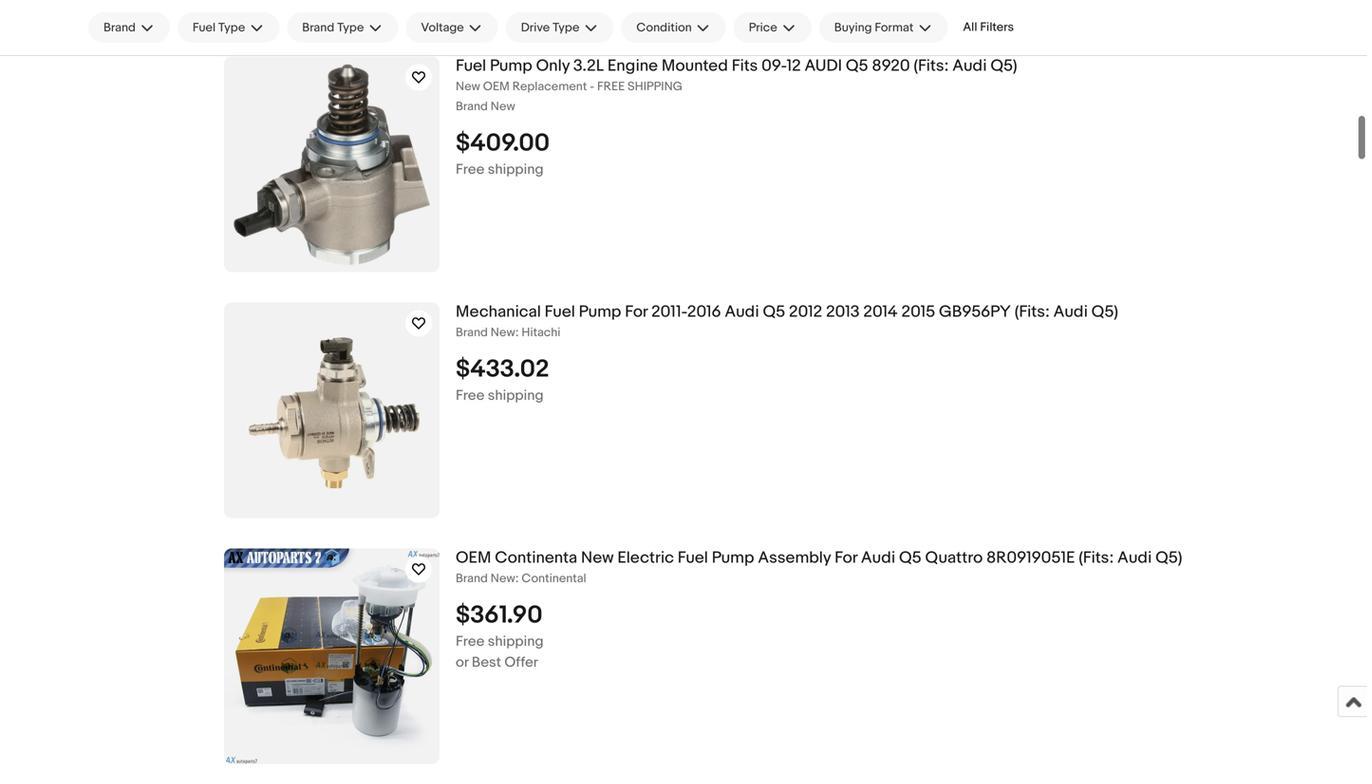Task type: vqa. For each thing, say whether or not it's contained in the screenshot.
FROM: associated with $50.00
no



Task type: describe. For each thing, give the bounding box(es) containing it.
quattro
[[926, 548, 983, 568]]

oem inside oem continenta new electric fuel pump assembly for audi q5 quattro 8r0919051e (fits: audi q5) brand new : continental
[[456, 548, 491, 568]]

8r0919051e
[[987, 548, 1076, 568]]

electric
[[618, 548, 674, 568]]

filters
[[981, 20, 1014, 35]]

-
[[590, 79, 595, 94]]

oem continenta new electric fuel pump assembly for audi q5 quattro 8r0919051e image
[[224, 549, 440, 764]]

shipping for $409.00
[[488, 161, 544, 178]]

2015
[[902, 302, 936, 322]]

fuel inside fuel pump only 3.2l engine mounted fits 09-12 audi q5 8920 (fits: audi q5) new oem replacement - free shipping brand new
[[456, 56, 486, 76]]

fuel pump only engine mounted fits 12-17 audi s5 168112 image
[[224, 0, 440, 26]]

fuel inside dropdown button
[[193, 20, 216, 35]]

new up $409.00
[[491, 99, 516, 114]]

voltage
[[421, 20, 464, 35]]

q5) for 8920
[[991, 56, 1018, 76]]

fuel pump only 3.2l engine mounted fits 09-12 audi q5 8920 (fits: audi q5) link
[[456, 56, 1353, 76]]

fuel inside mechanical fuel pump for 2011-2016 audi q5 2012 2013 2014 2015 gb956py (fits: audi q5) brand new : hitachi
[[545, 302, 575, 322]]

all filters
[[963, 20, 1014, 35]]

q5) inside mechanical fuel pump for 2011-2016 audi q5 2012 2013 2014 2015 gb956py (fits: audi q5) brand new : hitachi
[[1092, 302, 1119, 322]]

fuel inside oem continenta new electric fuel pump assembly for audi q5 quattro 8r0919051e (fits: audi q5) brand new : continental
[[678, 548, 709, 568]]

mounted
[[662, 56, 728, 76]]

continental
[[522, 571, 587, 586]]

2011-
[[652, 302, 688, 322]]

drive type button
[[506, 12, 614, 43]]

price button
[[734, 12, 812, 43]]

: inside mechanical fuel pump for 2011-2016 audi q5 2012 2013 2014 2015 gb956py (fits: audi q5) brand new : hitachi
[[516, 325, 519, 340]]

new down voltage dropdown button
[[456, 79, 481, 94]]

(fits: for 8920
[[914, 56, 949, 76]]

free
[[597, 79, 625, 94]]

oem continenta new electric fuel pump assembly for audi q5 quattro 8r0919051e (fits: audi q5) link
[[456, 548, 1353, 568]]

assembly
[[758, 548, 831, 568]]

gb956py
[[939, 302, 1012, 322]]

shipping inside the $361.90 free shipping or best offer
[[488, 633, 544, 650]]

fuel pump only 3.2l engine mounted fits 09-12 audi q5 8920 (fits: audi q5) new oem replacement - free shipping brand new
[[456, 56, 1018, 114]]

q5 inside mechanical fuel pump for 2011-2016 audi q5 2012 2013 2014 2015 gb956py (fits: audi q5) brand new : hitachi
[[763, 302, 786, 322]]

offer
[[505, 654, 538, 671]]

drive
[[521, 20, 550, 35]]

q5) for 8r0919051e
[[1156, 548, 1183, 568]]

fuel type
[[193, 20, 245, 35]]

q5 inside oem continenta new electric fuel pump assembly for audi q5 quattro 8r0919051e (fits: audi q5) brand new : continental
[[899, 548, 922, 568]]

condition button
[[622, 12, 726, 43]]

free inside the $361.90 free shipping or best offer
[[456, 633, 485, 650]]

or
[[456, 654, 469, 671]]

shipping for $433.02
[[488, 387, 544, 404]]

: inside oem continenta new electric fuel pump assembly for audi q5 quattro 8r0919051e (fits: audi q5) brand new : continental
[[516, 571, 519, 586]]

brand inside oem continenta new electric fuel pump assembly for audi q5 quattro 8r0919051e (fits: audi q5) brand new : continental
[[456, 571, 488, 586]]

for inside mechanical fuel pump for 2011-2016 audi q5 2012 2013 2014 2015 gb956py (fits: audi q5) brand new : hitachi
[[625, 302, 648, 322]]

09-
[[762, 56, 787, 76]]

oem continenta new electric fuel pump assembly for audi q5 quattro 8r0919051e (fits: audi q5) brand new : continental
[[456, 548, 1183, 586]]

pump inside mechanical fuel pump for 2011-2016 audi q5 2012 2013 2014 2015 gb956py (fits: audi q5) brand new : hitachi
[[579, 302, 622, 322]]

replacement
[[513, 79, 587, 94]]

format
[[875, 20, 914, 35]]

$409.00 free shipping
[[456, 129, 550, 178]]

type for brand type
[[337, 20, 364, 35]]

q5 inside fuel pump only 3.2l engine mounted fits 09-12 audi q5 8920 (fits: audi q5) new oem replacement - free shipping brand new
[[846, 56, 869, 76]]

New OEM Replacement - FREE SHIPPING text field
[[456, 79, 1353, 94]]

free for $409.00
[[456, 161, 485, 178]]

fuel pump only 3.2l engine mounted fits 09-12 audi q5 8920 image
[[224, 57, 440, 272]]

12
[[787, 56, 801, 76]]

buying format
[[835, 20, 914, 35]]

pump inside fuel pump only 3.2l engine mounted fits 09-12 audi q5 8920 (fits: audi q5) new oem replacement - free shipping brand new
[[490, 56, 533, 76]]

(fits: inside mechanical fuel pump for 2011-2016 audi q5 2012 2013 2014 2015 gb956py (fits: audi q5) brand new : hitachi
[[1015, 302, 1050, 322]]



Task type: locate. For each thing, give the bounding box(es) containing it.
$361.90 free shipping or best offer
[[456, 601, 544, 671]]

3.2l
[[574, 56, 604, 76]]

free down '$433.02'
[[456, 387, 485, 404]]

2 vertical spatial pump
[[712, 548, 755, 568]]

new up $361.90
[[491, 571, 516, 586]]

0 horizontal spatial for
[[625, 302, 648, 322]]

q5 left quattro
[[899, 548, 922, 568]]

q5) inside fuel pump only 3.2l engine mounted fits 09-12 audi q5 8920 (fits: audi q5) new oem replacement - free shipping brand new
[[991, 56, 1018, 76]]

2 free from the top
[[456, 387, 485, 404]]

(fits: inside fuel pump only 3.2l engine mounted fits 09-12 audi q5 8920 (fits: audi q5) new oem replacement - free shipping brand new
[[914, 56, 949, 76]]

fuel right brand dropdown button
[[193, 20, 216, 35]]

free inside $409.00 free shipping
[[456, 161, 485, 178]]

shipping
[[488, 161, 544, 178], [488, 387, 544, 404], [488, 633, 544, 650]]

3 type from the left
[[553, 20, 580, 35]]

2 horizontal spatial q5)
[[1156, 548, 1183, 568]]

2 horizontal spatial q5
[[899, 548, 922, 568]]

pump
[[490, 56, 533, 76], [579, 302, 622, 322], [712, 548, 755, 568]]

0 vertical spatial shipping
[[488, 161, 544, 178]]

brand
[[104, 20, 136, 35], [302, 20, 335, 35], [456, 99, 488, 114], [456, 325, 488, 340], [456, 571, 488, 586]]

0 vertical spatial :
[[516, 325, 519, 340]]

only
[[536, 56, 570, 76]]

0 vertical spatial oem
[[483, 79, 510, 94]]

1 vertical spatial :
[[516, 571, 519, 586]]

None text field
[[456, 325, 1353, 340], [456, 571, 1353, 586], [456, 325, 1353, 340], [456, 571, 1353, 586]]

1 : from the top
[[516, 325, 519, 340]]

pump left only
[[490, 56, 533, 76]]

buying
[[835, 20, 872, 35]]

(fits: right 'gb956py'
[[1015, 302, 1050, 322]]

(fits: right 8r0919051e
[[1079, 548, 1114, 568]]

$361.90
[[456, 601, 543, 630]]

audi
[[953, 56, 987, 76], [725, 302, 760, 322], [1054, 302, 1088, 322], [861, 548, 896, 568], [1118, 548, 1152, 568]]

$433.02 free shipping
[[456, 355, 549, 404]]

brand inside mechanical fuel pump for 2011-2016 audi q5 2012 2013 2014 2015 gb956py (fits: audi q5) brand new : hitachi
[[456, 325, 488, 340]]

free
[[456, 161, 485, 178], [456, 387, 485, 404], [456, 633, 485, 650]]

brand button
[[88, 12, 170, 43]]

engine
[[608, 56, 658, 76]]

oem left continenta
[[456, 548, 491, 568]]

condition
[[637, 20, 692, 35]]

free for $433.02
[[456, 387, 485, 404]]

$409.00
[[456, 129, 550, 158]]

type
[[218, 20, 245, 35], [337, 20, 364, 35], [553, 20, 580, 35]]

fuel down voltage dropdown button
[[456, 56, 486, 76]]

shipping inside $409.00 free shipping
[[488, 161, 544, 178]]

shipping up offer
[[488, 633, 544, 650]]

1 vertical spatial shipping
[[488, 387, 544, 404]]

shipping inside $433.02 free shipping
[[488, 387, 544, 404]]

fuel up hitachi
[[545, 302, 575, 322]]

for inside oem continenta new electric fuel pump assembly for audi q5 quattro 8r0919051e (fits: audi q5) brand new : continental
[[835, 548, 858, 568]]

type inside dropdown button
[[218, 20, 245, 35]]

2 vertical spatial q5
[[899, 548, 922, 568]]

1 horizontal spatial q5
[[846, 56, 869, 76]]

for left 2011-
[[625, 302, 648, 322]]

oem left replacement
[[483, 79, 510, 94]]

2 horizontal spatial pump
[[712, 548, 755, 568]]

new up continental
[[581, 548, 614, 568]]

: left hitachi
[[516, 325, 519, 340]]

brand type button
[[287, 12, 398, 43]]

: down continenta
[[516, 571, 519, 586]]

shipping down $409.00
[[488, 161, 544, 178]]

(fits: for 8r0919051e
[[1079, 548, 1114, 568]]

free down $409.00
[[456, 161, 485, 178]]

2013
[[826, 302, 860, 322]]

brand inside fuel pump only 3.2l engine mounted fits 09-12 audi q5 8920 (fits: audi q5) new oem replacement - free shipping brand new
[[456, 99, 488, 114]]

0 horizontal spatial type
[[218, 20, 245, 35]]

mechanical fuel pump for 2011-2016 audi q5 2012 2013 2014 2015 gb956py (fits: audi q5) link
[[456, 302, 1353, 322]]

free up or
[[456, 633, 485, 650]]

fits
[[732, 56, 758, 76]]

1 horizontal spatial q5)
[[1092, 302, 1119, 322]]

fuel type button
[[178, 12, 280, 43]]

2 shipping from the top
[[488, 387, 544, 404]]

mechanical
[[456, 302, 541, 322]]

new
[[456, 79, 481, 94], [491, 99, 516, 114], [491, 325, 516, 340], [581, 548, 614, 568], [491, 571, 516, 586]]

1 type from the left
[[218, 20, 245, 35]]

1 vertical spatial pump
[[579, 302, 622, 322]]

oem inside fuel pump only 3.2l engine mounted fits 09-12 audi q5 8920 (fits: audi q5) new oem replacement - free shipping brand new
[[483, 79, 510, 94]]

(fits:
[[914, 56, 949, 76], [1015, 302, 1050, 322], [1079, 548, 1114, 568]]

3 shipping from the top
[[488, 633, 544, 650]]

1 vertical spatial q5)
[[1092, 302, 1119, 322]]

2 horizontal spatial type
[[553, 20, 580, 35]]

new down 'mechanical'
[[491, 325, 516, 340]]

pump left 2011-
[[579, 302, 622, 322]]

pump inside oem continenta new electric fuel pump assembly for audi q5 quattro 8r0919051e (fits: audi q5) brand new : continental
[[712, 548, 755, 568]]

2 : from the top
[[516, 571, 519, 586]]

8920
[[872, 56, 911, 76]]

q5)
[[991, 56, 1018, 76], [1092, 302, 1119, 322], [1156, 548, 1183, 568]]

mechanical fuel pump for 2011-2016 audi q5 2012 2013 2014 2015 gb956py image
[[224, 329, 440, 491]]

Brand New text field
[[456, 99, 1353, 114]]

2 vertical spatial q5)
[[1156, 548, 1183, 568]]

1 horizontal spatial (fits:
[[1015, 302, 1050, 322]]

1 horizontal spatial type
[[337, 20, 364, 35]]

voltage button
[[406, 12, 498, 43]]

2 vertical spatial (fits:
[[1079, 548, 1114, 568]]

1 horizontal spatial for
[[835, 548, 858, 568]]

0 horizontal spatial q5)
[[991, 56, 1018, 76]]

q5) inside oem continenta new electric fuel pump assembly for audi q5 quattro 8r0919051e (fits: audi q5) brand new : continental
[[1156, 548, 1183, 568]]

0 horizontal spatial q5
[[763, 302, 786, 322]]

for
[[625, 302, 648, 322], [835, 548, 858, 568]]

1 free from the top
[[456, 161, 485, 178]]

1 shipping from the top
[[488, 161, 544, 178]]

0 vertical spatial q5)
[[991, 56, 1018, 76]]

pump left assembly
[[712, 548, 755, 568]]

continenta
[[495, 548, 578, 568]]

0 vertical spatial (fits:
[[914, 56, 949, 76]]

1 vertical spatial q5
[[763, 302, 786, 322]]

drive type
[[521, 20, 580, 35]]

audi
[[805, 56, 843, 76]]

price
[[749, 20, 778, 35]]

1 vertical spatial oem
[[456, 548, 491, 568]]

shipping down '$433.02'
[[488, 387, 544, 404]]

0 vertical spatial for
[[625, 302, 648, 322]]

q5 left 2012
[[763, 302, 786, 322]]

fuel
[[193, 20, 216, 35], [456, 56, 486, 76], [545, 302, 575, 322], [678, 548, 709, 568]]

shipping
[[628, 79, 683, 94]]

hitachi
[[522, 325, 561, 340]]

0 vertical spatial free
[[456, 161, 485, 178]]

0 horizontal spatial pump
[[490, 56, 533, 76]]

1 vertical spatial for
[[835, 548, 858, 568]]

oem
[[483, 79, 510, 94], [456, 548, 491, 568]]

2012
[[789, 302, 823, 322]]

buying format button
[[820, 12, 948, 43]]

free inside $433.02 free shipping
[[456, 387, 485, 404]]

q5
[[846, 56, 869, 76], [763, 302, 786, 322], [899, 548, 922, 568]]

0 vertical spatial q5
[[846, 56, 869, 76]]

1 horizontal spatial pump
[[579, 302, 622, 322]]

1 vertical spatial (fits:
[[1015, 302, 1050, 322]]

q5 right audi
[[846, 56, 869, 76]]

new inside mechanical fuel pump for 2011-2016 audi q5 2012 2013 2014 2015 gb956py (fits: audi q5) brand new : hitachi
[[491, 325, 516, 340]]

fuel right electric
[[678, 548, 709, 568]]

brand type
[[302, 20, 364, 35]]

audi inside fuel pump only 3.2l engine mounted fits 09-12 audi q5 8920 (fits: audi q5) new oem replacement - free shipping brand new
[[953, 56, 987, 76]]

0 horizontal spatial (fits:
[[914, 56, 949, 76]]

2 vertical spatial shipping
[[488, 633, 544, 650]]

2014
[[864, 302, 898, 322]]

3 free from the top
[[456, 633, 485, 650]]

type for drive type
[[553, 20, 580, 35]]

(fits: inside oem continenta new electric fuel pump assembly for audi q5 quattro 8r0919051e (fits: audi q5) brand new : continental
[[1079, 548, 1114, 568]]

2 horizontal spatial (fits:
[[1079, 548, 1114, 568]]

best
[[472, 654, 501, 671]]

2 vertical spatial free
[[456, 633, 485, 650]]

0 vertical spatial pump
[[490, 56, 533, 76]]

all filters button
[[956, 12, 1022, 42]]

type for fuel type
[[218, 20, 245, 35]]

mechanical fuel pump for 2011-2016 audi q5 2012 2013 2014 2015 gb956py (fits: audi q5) brand new : hitachi
[[456, 302, 1119, 340]]

for right assembly
[[835, 548, 858, 568]]

1 vertical spatial free
[[456, 387, 485, 404]]

(fits: up new oem replacement - free shipping text box
[[914, 56, 949, 76]]

2 type from the left
[[337, 20, 364, 35]]

all
[[963, 20, 978, 35]]

2016
[[688, 302, 721, 322]]

$433.02
[[456, 355, 549, 384]]

:
[[516, 325, 519, 340], [516, 571, 519, 586]]



